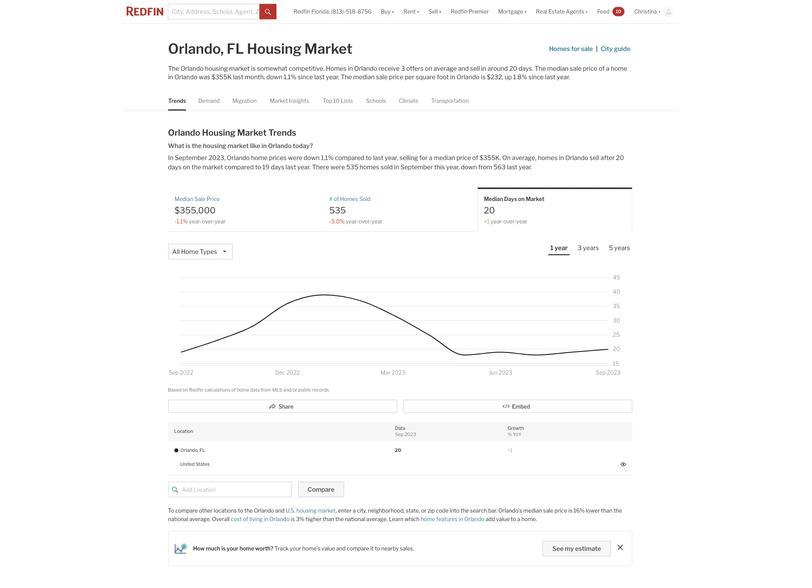 Task type: locate. For each thing, give the bounding box(es) containing it.
0 horizontal spatial years
[[583, 244, 599, 252]]

is left $232,
[[481, 73, 486, 81]]

compare right 'to'
[[175, 507, 198, 514]]

on up square
[[425, 65, 432, 72]]

for left the |
[[571, 45, 580, 53]]

3 over- from the left
[[503, 218, 516, 225]]

0 vertical spatial down
[[266, 73, 282, 81]]

20 inside the orlando housing market is somewhat competitive. homes in orlando receive 3 offers on average and sell in around 20 days. the median sale price of a home in orlando was $355k last month, down 1.1% since last year. the median sale price per square foot in orlando is $232, up 1.8% since last year.
[[509, 65, 517, 72]]

in right sold
[[394, 164, 399, 171]]

homes
[[549, 45, 570, 53], [326, 65, 346, 72], [340, 196, 358, 202]]

0 horizontal spatial than
[[323, 516, 334, 522]]

over-
[[202, 218, 215, 225], [359, 218, 372, 225], [503, 218, 516, 225]]

for inside the in september 2023, orlando home prices were down 1.1% compared to last year, selling for a median price of $355k. on average, homes in orlando sell after 20 days on the market compared to 19 days last year. there were 535 homes sold in september this year, down from 563 last year.
[[419, 154, 428, 162]]

homes
[[538, 154, 558, 162], [360, 164, 379, 171]]

2023,
[[209, 154, 225, 162]]

2 average. from the left
[[366, 516, 388, 522]]

1 vertical spatial down
[[304, 154, 320, 162]]

3 right "1 year"
[[578, 244, 582, 252]]

1 vertical spatial compared
[[224, 164, 254, 171]]

3 up per
[[401, 65, 405, 72]]

a right selling
[[429, 154, 432, 162]]

to
[[366, 154, 372, 162], [255, 164, 261, 171], [238, 507, 243, 514], [511, 516, 516, 522], [375, 545, 380, 552]]

1 vertical spatial year,
[[446, 164, 460, 171]]

2 vertical spatial and
[[336, 545, 346, 552]]

was
[[199, 73, 210, 81]]

median inside median sale price $355,000 -1.1% year-over-year
[[175, 196, 193, 202]]

feed
[[597, 8, 610, 15]]

growth
[[508, 425, 524, 431]]

1 ▾ from the left
[[392, 8, 394, 15]]

the right days.
[[535, 65, 546, 72]]

price inside orlando's median sale price is 16% lower than the national average.
[[555, 507, 567, 514]]

0 horizontal spatial days
[[168, 164, 182, 171]]

prices
[[269, 154, 287, 162]]

somewhat
[[257, 65, 287, 72]]

0 vertical spatial compare
[[175, 507, 198, 514]]

orlando down what is the housing market like in orlando today? in the left top of the page
[[227, 154, 250, 162]]

years inside "button"
[[583, 244, 599, 252]]

value
[[496, 516, 510, 522], [322, 545, 335, 552]]

homes right competitive.
[[326, 65, 346, 72]]

national inside orlando's median sale price is 16% lower than the national average.
[[168, 516, 188, 522]]

in right like
[[262, 142, 267, 150]]

is up month, on the left top of page
[[251, 65, 256, 72]]

for right selling
[[419, 154, 428, 162]]

10 right feed
[[616, 8, 621, 14]]

0 horizontal spatial homes
[[360, 164, 379, 171]]

0 vertical spatial from
[[478, 164, 492, 171]]

price left 16%
[[555, 507, 567, 514]]

year- inside # of homes sold 535 -5.0% year-over-year
[[346, 218, 359, 225]]

average.
[[189, 516, 211, 522], [366, 516, 388, 522]]

orlando up 'prices'
[[268, 142, 292, 150]]

2 vertical spatial 1.1%
[[177, 218, 188, 225]]

1
[[550, 244, 553, 252]]

1 horizontal spatial 1.1%
[[284, 73, 296, 81]]

florida:
[[311, 8, 330, 15]]

0 vertical spatial 1.1%
[[284, 73, 296, 81]]

in
[[168, 154, 173, 162]]

20 inside the median days on market 20 +1 year-over-year
[[484, 205, 495, 215]]

0 vertical spatial trends
[[168, 97, 186, 104]]

market down 2023,
[[202, 164, 223, 171]]

years left 5
[[583, 244, 599, 252]]

of inside the in september 2023, orlando home prices were down 1.1% compared to last year, selling for a median price of $355k. on average, homes in orlando sell after 20 days on the market compared to 19 days last year. there were 535 homes sold in september this year, down from 563 last year.
[[472, 154, 478, 162]]

features
[[436, 516, 457, 522]]

1 vertical spatial and
[[275, 507, 285, 514]]

535 right there
[[346, 164, 358, 171]]

compared
[[335, 154, 364, 162], [224, 164, 254, 171]]

0 vertical spatial homes
[[538, 154, 558, 162]]

1 year- from the left
[[189, 218, 202, 225]]

the inside orlando's median sale price is 16% lower than the national average.
[[614, 507, 622, 514]]

0 vertical spatial orlando,
[[168, 40, 224, 57]]

0 horizontal spatial redfin
[[189, 387, 203, 393]]

0 horizontal spatial fl
[[199, 447, 205, 453]]

0 horizontal spatial 535
[[329, 205, 346, 215]]

1 horizontal spatial 535
[[346, 164, 358, 171]]

of inside # of homes sold 535 -5.0% year-over-year
[[334, 196, 339, 202]]

0 horizontal spatial year-
[[189, 218, 202, 225]]

0 vertical spatial sell
[[470, 65, 480, 72]]

average,
[[512, 154, 537, 162]]

1.1% inside the orlando housing market is somewhat competitive. homes in orlando receive 3 offers on average and sell in around 20 days. the median sale price of a home in orlando was $355k last month, down 1.1% since last year. the median sale price per square foot in orlando is $232, up 1.8% since last year.
[[284, 73, 296, 81]]

price inside the in september 2023, orlando home prices were down 1.1% compared to last year, selling for a median price of $355k. on average, homes in orlando sell after 20 days on the market compared to 19 days last year. there were 535 homes sold in september this year, down from 563 last year.
[[456, 154, 471, 162]]

1 horizontal spatial over-
[[359, 218, 372, 225]]

fl for orlando, fl
[[199, 447, 205, 453]]

in right 'living'
[[264, 516, 268, 522]]

3 year- from the left
[[491, 218, 503, 225]]

on inside the median days on market 20 +1 year-over-year
[[518, 196, 525, 202]]

lower
[[586, 507, 600, 514]]

down inside the orlando housing market is somewhat competitive. homes in orlando receive 3 offers on average and sell in around 20 days. the median sale price of a home in orlando was $355k last month, down 1.1% since last year. the median sale price per square foot in orlando is $232, up 1.8% since last year.
[[266, 73, 282, 81]]

535 inside # of homes sold 535 -5.0% year-over-year
[[329, 205, 346, 215]]

and left u.s.
[[275, 507, 285, 514]]

days.
[[519, 65, 533, 72]]

housing up somewhat
[[247, 40, 302, 57]]

1.1% up there
[[321, 154, 334, 162]]

orlando, up was
[[168, 40, 224, 57]]

year-
[[189, 218, 202, 225], [346, 218, 359, 225], [491, 218, 503, 225]]

and
[[458, 65, 469, 72], [275, 507, 285, 514], [336, 545, 346, 552]]

▾ inside 'dropdown button'
[[585, 8, 588, 15]]

data
[[250, 387, 260, 393]]

1 horizontal spatial +1
[[508, 447, 512, 453]]

2 vertical spatial down
[[461, 164, 477, 171]]

0 vertical spatial 535
[[346, 164, 358, 171]]

median
[[547, 65, 569, 72], [353, 73, 375, 81], [434, 154, 455, 162], [523, 507, 542, 514]]

orlando's
[[498, 507, 522, 514]]

1 horizontal spatial for
[[571, 45, 580, 53]]

market down orlando housing market trends
[[228, 142, 249, 150]]

years
[[583, 244, 599, 252], [614, 244, 630, 252]]

0 vertical spatial than
[[601, 507, 612, 514]]

your right 'much'
[[227, 545, 238, 552]]

your right track
[[290, 545, 301, 552]]

0 vertical spatial year,
[[385, 154, 398, 162]]

your
[[227, 545, 238, 552], [290, 545, 301, 552]]

trends
[[168, 97, 186, 104], [268, 128, 296, 138]]

3 inside "button"
[[578, 244, 582, 252]]

+1
[[484, 218, 489, 225], [508, 447, 512, 453]]

on inside the orlando housing market is somewhat competitive. homes in orlando receive 3 offers on average and sell in around 20 days. the median sale price of a home in orlando was $355k last month, down 1.1% since last year. the median sale price per square foot in orlando is $232, up 1.8% since last year.
[[425, 65, 432, 72]]

0 vertical spatial and
[[458, 65, 469, 72]]

1 horizontal spatial from
[[478, 164, 492, 171]]

year- for -
[[189, 218, 202, 225]]

0 vertical spatial fl
[[227, 40, 244, 57]]

2 horizontal spatial year-
[[491, 218, 503, 225]]

$232,
[[487, 73, 503, 81]]

1 since from the left
[[298, 73, 313, 81]]

september down selling
[[400, 164, 433, 171]]

code
[[436, 507, 449, 514]]

0 horizontal spatial national
[[168, 516, 188, 522]]

public
[[298, 387, 311, 393]]

1 vertical spatial fl
[[199, 447, 205, 453]]

year- inside median sale price $355,000 -1.1% year-over-year
[[189, 218, 202, 225]]

the up "trends" link
[[168, 65, 179, 72]]

redfin inside button
[[451, 8, 467, 15]]

2 median from the left
[[484, 196, 503, 202]]

national
[[168, 516, 188, 522], [345, 516, 365, 522]]

1 horizontal spatial 3
[[578, 244, 582, 252]]

a left city,
[[353, 507, 356, 514]]

fl for orlando, fl housing market
[[227, 40, 244, 57]]

- down #
[[329, 218, 331, 225]]

2 - from the left
[[329, 218, 331, 225]]

1 vertical spatial than
[[323, 516, 334, 522]]

from right data
[[261, 387, 271, 393]]

sep
[[395, 432, 403, 437]]

year inside the median days on market 20 +1 year-over-year
[[516, 218, 527, 225]]

2 years from the left
[[614, 244, 630, 252]]

market inside the in september 2023, orlando home prices were down 1.1% compared to last year, selling for a median price of $355k. on average, homes in orlando sell after 20 days on the market compared to 19 days last year. there were 535 homes sold in september this year, down from 563 last year.
[[202, 164, 223, 171]]

16%
[[574, 507, 585, 514]]

1 horizontal spatial compare
[[347, 545, 369, 552]]

in down into
[[459, 516, 463, 522]]

learn
[[389, 516, 403, 522]]

market
[[229, 65, 250, 72], [228, 142, 249, 150], [202, 164, 223, 171], [318, 507, 336, 514]]

homes inside the orlando housing market is somewhat competitive. homes in orlando receive 3 offers on average and sell in around 20 days. the median sale price of a home in orlando was $355k last month, down 1.1% since last year. the median sale price per square foot in orlando is $232, up 1.8% since last year.
[[326, 65, 346, 72]]

september down what on the left
[[175, 154, 207, 162]]

0 horizontal spatial for
[[419, 154, 428, 162]]

for
[[571, 45, 580, 53], [419, 154, 428, 162]]

housing up $355k
[[205, 65, 228, 72]]

buy ▾ button
[[381, 0, 394, 23]]

0 vertical spatial housing
[[205, 65, 228, 72]]

estate
[[548, 8, 565, 15]]

mortgage ▾ button
[[494, 0, 531, 23]]

2 horizontal spatial 1.1%
[[321, 154, 334, 162]]

3 ▾ from the left
[[439, 8, 442, 15]]

homes left the |
[[549, 45, 570, 53]]

orlando down average on the top of page
[[457, 73, 480, 81]]

trends left demand
[[168, 97, 186, 104]]

2023
[[404, 432, 416, 437]]

schools
[[366, 97, 386, 104]]

5 ▾ from the left
[[585, 8, 588, 15]]

national down 'to'
[[168, 516, 188, 522]]

1 vertical spatial homes
[[326, 65, 346, 72]]

state,
[[406, 507, 420, 514]]

year,
[[385, 154, 398, 162], [446, 164, 460, 171]]

0 horizontal spatial compared
[[224, 164, 254, 171]]

2 over- from the left
[[359, 218, 372, 225]]

2 since from the left
[[529, 73, 544, 81]]

year- inside the median days on market 20 +1 year-over-year
[[491, 218, 503, 225]]

▾ for mortgage ▾
[[524, 8, 527, 15]]

on right based
[[183, 387, 188, 393]]

1 horizontal spatial value
[[496, 516, 510, 522]]

2 horizontal spatial the
[[535, 65, 546, 72]]

a down city
[[606, 65, 609, 72]]

united states
[[180, 461, 210, 467]]

year inside # of homes sold 535 -5.0% year-over-year
[[372, 218, 383, 225]]

1 horizontal spatial your
[[290, 545, 301, 552]]

share button
[[168, 400, 397, 413]]

6 ▾ from the left
[[658, 8, 661, 15]]

1 horizontal spatial 10
[[616, 8, 621, 14]]

1 horizontal spatial housing
[[247, 40, 302, 57]]

sale left 16%
[[543, 507, 553, 514]]

4 ▾ from the left
[[524, 8, 527, 15]]

0 vertical spatial +1
[[484, 218, 489, 225]]

what is the housing market like in orlando today?
[[168, 142, 313, 150]]

from
[[478, 164, 492, 171], [261, 387, 271, 393]]

in
[[348, 65, 353, 72], [481, 65, 486, 72], [168, 73, 173, 81], [450, 73, 455, 81], [262, 142, 267, 150], [559, 154, 564, 162], [394, 164, 399, 171], [264, 516, 268, 522], [459, 516, 463, 522]]

0 horizontal spatial 1.1%
[[177, 218, 188, 225]]

orlando, for orlando, fl housing market
[[168, 40, 224, 57]]

1 horizontal spatial median
[[484, 196, 503, 202]]

based on redfin calculations of home data from mls and/or public records.
[[168, 387, 330, 393]]

national down city,
[[345, 516, 365, 522]]

average. down neighborhood, on the bottom of page
[[366, 516, 388, 522]]

median days on market 20 +1 year-over-year
[[484, 196, 544, 225]]

▾ right mortgage
[[524, 8, 527, 15]]

home up the 19
[[251, 154, 268, 162]]

0 horizontal spatial +1
[[484, 218, 489, 225]]

last down 'prices'
[[286, 164, 296, 171]]

a inside the in september 2023, orlando home prices were down 1.1% compared to last year, selling for a median price of $355k. on average, homes in orlando sell after 20 days on the market compared to 19 days last year. there were 535 homes sold in september this year, down from 563 last year.
[[429, 154, 432, 162]]

over- down sold at top
[[359, 218, 372, 225]]

1 vertical spatial 3
[[578, 244, 582, 252]]

year.
[[326, 73, 339, 81], [557, 73, 570, 81], [297, 164, 311, 171], [519, 164, 532, 171]]

homes inside # of homes sold 535 -5.0% year-over-year
[[340, 196, 358, 202]]

and right average on the top of page
[[458, 65, 469, 72]]

per
[[405, 73, 414, 81]]

1 horizontal spatial compared
[[335, 154, 364, 162]]

years right 5
[[614, 244, 630, 252]]

0 vertical spatial 10
[[616, 8, 621, 14]]

a inside the orlando housing market is somewhat competitive. homes in orlando receive 3 offers on average and sell in around 20 days. the median sale price of a home in orlando was $355k last month, down 1.1% since last year. the median sale price per square foot in orlando is $232, up 1.8% since last year.
[[606, 65, 609, 72]]

sale down homes for sale link
[[570, 65, 582, 72]]

years inside button
[[614, 244, 630, 252]]

of right #
[[334, 196, 339, 202]]

orlando, up the united
[[180, 447, 198, 453]]

1 vertical spatial value
[[322, 545, 335, 552]]

fl up $355k
[[227, 40, 244, 57]]

or
[[421, 507, 426, 514]]

1 vertical spatial 1.1%
[[321, 154, 334, 162]]

1.8%
[[513, 73, 527, 81]]

is inside orlando's median sale price is 16% lower than the national average.
[[568, 507, 572, 514]]

2 vertical spatial homes
[[340, 196, 358, 202]]

of down city
[[599, 65, 605, 72]]

average. inside orlando's median sale price is 16% lower than the national average.
[[189, 516, 211, 522]]

▾
[[392, 8, 394, 15], [417, 8, 419, 15], [439, 8, 442, 15], [524, 8, 527, 15], [585, 8, 588, 15], [658, 8, 661, 15]]

housing up 2023,
[[202, 128, 235, 138]]

1 horizontal spatial than
[[601, 507, 612, 514]]

since down competitive.
[[298, 73, 313, 81]]

growth % yoy
[[508, 425, 524, 437]]

days down 'prices'
[[271, 164, 284, 171]]

down down somewhat
[[266, 73, 282, 81]]

1 vertical spatial 10
[[333, 97, 339, 104]]

0 horizontal spatial from
[[261, 387, 271, 393]]

location
[[174, 428, 193, 434]]

and inside the orlando housing market is somewhat competitive. homes in orlando receive 3 offers on average and sell in around 20 days. the median sale price of a home in orlando was $355k last month, down 1.1% since last year. the median sale price per square foot in orlando is $232, up 1.8% since last year.
[[458, 65, 469, 72]]

redfin for redfin premier
[[451, 8, 467, 15]]

homes right average,
[[538, 154, 558, 162]]

1 horizontal spatial average.
[[366, 516, 388, 522]]

0 horizontal spatial 10
[[333, 97, 339, 104]]

rent ▾ button
[[399, 0, 424, 23]]

median left days
[[484, 196, 503, 202]]

535 inside the in september 2023, orlando home prices were down 1.1% compared to last year, selling for a median price of $355k. on average, homes in orlando sell after 20 days on the market compared to 19 days last year. there were 535 homes sold in september this year, down from 563 last year.
[[346, 164, 358, 171]]

2 horizontal spatial over-
[[503, 218, 516, 225]]

the
[[192, 142, 202, 150], [192, 164, 201, 171], [244, 507, 253, 514], [461, 507, 469, 514], [614, 507, 622, 514], [335, 516, 344, 522]]

▾ right buy
[[392, 8, 394, 15]]

(813)-
[[331, 8, 346, 15]]

and right the home's
[[336, 545, 346, 552]]

median inside the median days on market 20 +1 year-over-year
[[484, 196, 503, 202]]

homes left sold
[[360, 164, 379, 171]]

market up competitive.
[[304, 40, 352, 57]]

2 ▾ from the left
[[417, 8, 419, 15]]

1 vertical spatial housing
[[202, 128, 235, 138]]

competitive.
[[289, 65, 325, 72]]

1 vertical spatial housing
[[203, 142, 226, 150]]

square
[[416, 73, 435, 81]]

u.s. housing market link
[[286, 507, 336, 514]]

▾ right christina
[[658, 8, 661, 15]]

average. down "other"
[[189, 516, 211, 522]]

1 vertical spatial 535
[[329, 205, 346, 215]]

home's
[[302, 545, 320, 552]]

2 horizontal spatial down
[[461, 164, 477, 171]]

1 over- from the left
[[202, 218, 215, 225]]

year
[[215, 218, 226, 225], [372, 218, 383, 225], [516, 218, 527, 225], [555, 244, 568, 252]]

over- inside the median days on market 20 +1 year-over-year
[[503, 218, 516, 225]]

sale down the receive
[[376, 73, 388, 81]]

0 vertical spatial housing
[[247, 40, 302, 57]]

0 horizontal spatial down
[[266, 73, 282, 81]]

1 horizontal spatial days
[[271, 164, 284, 171]]

sale
[[581, 45, 593, 53], [570, 65, 582, 72], [376, 73, 388, 81], [543, 507, 553, 514]]

2 year- from the left
[[346, 218, 359, 225]]

0 horizontal spatial your
[[227, 545, 238, 552]]

market up like
[[237, 128, 267, 138]]

mortgage
[[498, 8, 523, 15]]

0 horizontal spatial housing
[[202, 128, 235, 138]]

were right there
[[331, 164, 345, 171]]

a left home.
[[517, 516, 520, 522]]

▾ right 'agents'
[[585, 8, 588, 15]]

the up lists
[[341, 73, 352, 81]]

1 horizontal spatial trends
[[268, 128, 296, 138]]

1 - from the left
[[175, 218, 177, 225]]

1 horizontal spatial sell
[[590, 154, 599, 162]]

1 vertical spatial orlando,
[[180, 447, 198, 453]]

redfin left florida:
[[294, 8, 310, 15]]

of right cost
[[243, 516, 248, 522]]

1 horizontal spatial -
[[329, 218, 331, 225]]

the up 'living'
[[244, 507, 253, 514]]

much
[[206, 545, 220, 552]]

1 vertical spatial trends
[[268, 128, 296, 138]]

market left insights
[[270, 97, 288, 104]]

redfin premier
[[451, 8, 489, 15]]

home down city guide link
[[611, 65, 627, 72]]

1 vertical spatial from
[[261, 387, 271, 393]]

0 horizontal spatial trends
[[168, 97, 186, 104]]

1 national from the left
[[168, 516, 188, 522]]

is right what on the left
[[186, 142, 190, 150]]

than right lower
[[601, 507, 612, 514]]

add
[[486, 516, 495, 522]]

orlando, fl housing market
[[168, 40, 352, 57]]

price
[[583, 65, 597, 72], [389, 73, 403, 81], [456, 154, 471, 162], [555, 507, 567, 514]]

the orlando housing market is somewhat competitive. homes in orlando receive 3 offers on average and sell in around 20 days. the median sale price of a home in orlando was $355k last month, down 1.1% since last year. the median sale price per square foot in orlando is $232, up 1.8% since last year.
[[168, 65, 627, 81]]

over- for 20
[[503, 218, 516, 225]]

1 vertical spatial compare
[[347, 545, 369, 552]]

▾ for sell ▾
[[439, 8, 442, 15]]

than
[[601, 507, 612, 514], [323, 516, 334, 522]]

the up sale
[[192, 164, 201, 171]]

3 years
[[578, 244, 599, 252]]

1 median from the left
[[175, 196, 193, 202]]

over- inside median sale price $355,000 -1.1% year-over-year
[[202, 218, 215, 225]]

0 horizontal spatial median
[[175, 196, 193, 202]]

sell left after at top right
[[590, 154, 599, 162]]

0 horizontal spatial since
[[298, 73, 313, 81]]

1 vertical spatial were
[[331, 164, 345, 171]]

1 horizontal spatial national
[[345, 516, 365, 522]]

1.1% inside the in september 2023, orlando home prices were down 1.1% compared to last year, selling for a median price of $355k. on average, homes in orlando sell after 20 days on the market compared to 19 days last year. there were 535 homes sold in september this year, down from 563 last year.
[[321, 154, 334, 162]]

1 years from the left
[[583, 244, 599, 252]]

2 national from the left
[[345, 516, 365, 522]]

from inside the in september 2023, orlando home prices were down 1.1% compared to last year, selling for a median price of $355k. on average, homes in orlando sell after 20 days on the market compared to 19 days last year. there were 535 homes sold in september this year, down from 563 last year.
[[478, 164, 492, 171]]

2 horizontal spatial and
[[458, 65, 469, 72]]

0 horizontal spatial -
[[175, 218, 177, 225]]

over- for $355,000
[[202, 218, 215, 225]]

0 horizontal spatial 3
[[401, 65, 405, 72]]

1 average. from the left
[[189, 516, 211, 522]]

than down to compare other locations to the orlando and u.s. housing market , enter a city, neighborhood, state, or zip code into the search bar.
[[323, 516, 334, 522]]



Task type: vqa. For each thing, say whether or not it's contained in the screenshot.


Task type: describe. For each thing, give the bounding box(es) containing it.
+1 inside the median days on market 20 +1 year-over-year
[[484, 218, 489, 225]]

wrapper image
[[172, 487, 178, 493]]

last down on
[[507, 164, 517, 171]]

based
[[168, 387, 182, 393]]

and/or
[[283, 387, 297, 393]]

overall
[[212, 516, 230, 522]]

20 inside the in september 2023, orlando home prices were down 1.1% compared to last year, selling for a median price of $355k. on average, homes in orlando sell after 20 days on the market compared to 19 days last year. there were 535 homes sold in september this year, down from 563 last year.
[[616, 154, 624, 162]]

migration
[[232, 97, 256, 104]]

embed
[[512, 403, 530, 410]]

1 year
[[550, 244, 568, 252]]

bar.
[[488, 507, 497, 514]]

christina ▾
[[634, 8, 661, 15]]

in left around
[[481, 65, 486, 72]]

see my estimate
[[552, 545, 601, 553]]

1.1% inside median sale price $355,000 -1.1% year-over-year
[[177, 218, 188, 225]]

sale inside orlando's median sale price is 16% lower than the national average.
[[543, 507, 553, 514]]

locations
[[214, 507, 237, 514]]

0 vertical spatial value
[[496, 516, 510, 522]]

orlando up what on the left
[[168, 128, 200, 138]]

climate link
[[399, 91, 418, 111]]

rent ▾ button
[[404, 0, 419, 23]]

neighborhood,
[[368, 507, 405, 514]]

data
[[395, 425, 405, 431]]

year. left there
[[297, 164, 311, 171]]

top
[[323, 97, 332, 104]]

schools link
[[366, 91, 386, 111]]

is left the 3%
[[291, 516, 295, 522]]

sell ▾
[[429, 8, 442, 15]]

selling
[[400, 154, 418, 162]]

in up lists
[[348, 65, 353, 72]]

city,
[[357, 507, 367, 514]]

City, Address, School, Agent, ZIP search field
[[168, 4, 259, 19]]

▾ for rent ▾
[[417, 8, 419, 15]]

data sep 2023
[[395, 425, 416, 437]]

receive
[[379, 65, 400, 72]]

5.0%
[[331, 218, 345, 225]]

median up schools
[[353, 73, 375, 81]]

price down homes for sale | city guide on the right of page
[[583, 65, 597, 72]]

yoy
[[513, 432, 522, 437]]

0 horizontal spatial value
[[322, 545, 335, 552]]

mls
[[272, 387, 282, 393]]

on
[[502, 154, 511, 162]]

last up sold
[[373, 154, 383, 162]]

,
[[336, 507, 337, 514]]

over- inside # of homes sold 535 -5.0% year-over-year
[[359, 218, 372, 225]]

year. up top 10 lists
[[326, 73, 339, 81]]

year inside median sale price $355,000 -1.1% year-over-year
[[215, 218, 226, 225]]

in september 2023, orlando home prices were down 1.1% compared to last year, selling for a median price of $355k. on average, homes in orlando sell after 20 days on the market compared to 19 days last year. there were 535 homes sold in september this year, down from 563 last year.
[[168, 154, 624, 171]]

track home value image
[[175, 544, 187, 554]]

sell ▾ button
[[424, 0, 446, 23]]

1 your from the left
[[227, 545, 238, 552]]

housing inside the orlando housing market is somewhat competitive. homes in orlando receive 3 offers on average and sell in around 20 days. the median sale price of a home in orlando was $355k last month, down 1.1% since last year. the median sale price per square foot in orlando is $232, up 1.8% since last year.
[[205, 65, 228, 72]]

after
[[601, 154, 615, 162]]

in up "trends" link
[[168, 73, 173, 81]]

0 horizontal spatial and
[[275, 507, 285, 514]]

homes for sale | city guide
[[549, 45, 630, 53]]

1 horizontal spatial down
[[304, 154, 320, 162]]

home inside the orlando housing market is somewhat competitive. homes in orlando receive 3 offers on average and sell in around 20 days. the median sale price of a home in orlando was $355k last month, down 1.1% since last year. the median sale price per square foot in orlando is $232, up 1.8% since last year.
[[611, 65, 627, 72]]

to
[[168, 507, 174, 514]]

median sale price $355,000 -1.1% year-over-year
[[175, 196, 226, 225]]

my
[[565, 545, 574, 553]]

563
[[494, 164, 506, 171]]

the down ,
[[335, 516, 344, 522]]

median for $355,000
[[175, 196, 193, 202]]

$355k.
[[480, 154, 501, 162]]

orlando down u.s.
[[269, 516, 290, 522]]

sell inside the orlando housing market is somewhat competitive. homes in orlando receive 3 offers on average and sell in around 20 days. the median sale price of a home in orlando was $355k last month, down 1.1% since last year. the median sale price per square foot in orlando is $232, up 1.8% since last year.
[[470, 65, 480, 72]]

real
[[536, 8, 547, 15]]

zip
[[428, 507, 435, 514]]

1 horizontal spatial september
[[400, 164, 433, 171]]

3 inside the orlando housing market is somewhat competitive. homes in orlando receive 3 offers on average and sell in around 20 days. the median sale price of a home in orlando was $355k last month, down 1.1% since last year. the median sale price per square foot in orlando is $232, up 1.8% since last year.
[[401, 65, 405, 72]]

Add Location search field
[[168, 482, 292, 497]]

3 years button
[[576, 244, 601, 254]]

today?
[[293, 142, 313, 150]]

which
[[405, 516, 420, 522]]

the right what on the left
[[192, 142, 202, 150]]

5 years button
[[607, 244, 632, 254]]

2 days from the left
[[271, 164, 284, 171]]

orlando housing market trends
[[168, 128, 296, 138]]

than inside orlando's median sale price is 16% lower than the national average.
[[601, 507, 612, 514]]

year. down homes for sale link
[[557, 73, 570, 81]]

offers
[[406, 65, 424, 72]]

like
[[250, 142, 260, 150]]

median down homes for sale link
[[547, 65, 569, 72]]

orlando up 'living'
[[254, 507, 274, 514]]

living
[[249, 516, 263, 522]]

see my estimate button
[[543, 541, 611, 556]]

premier
[[469, 8, 489, 15]]

redfin florida: (813)-518-8756
[[294, 8, 372, 15]]

sell
[[429, 8, 438, 15]]

year- for 20
[[491, 218, 503, 225]]

it
[[370, 545, 374, 552]]

mortgage ▾ button
[[498, 0, 527, 23]]

median inside orlando's median sale price is 16% lower than the national average.
[[523, 507, 542, 514]]

orlando down the search
[[464, 516, 484, 522]]

this
[[434, 164, 445, 171]]

of inside the orlando housing market is somewhat competitive. homes in orlando receive 3 offers on average and sell in around 20 days. the median sale price of a home in orlando was $355k last month, down 1.1% since last year. the median sale price per square foot in orlando is $232, up 1.8% since last year.
[[599, 65, 605, 72]]

▾ for christina ▾
[[658, 8, 661, 15]]

home left worth?
[[240, 545, 254, 552]]

transportation link
[[431, 91, 469, 111]]

1 horizontal spatial the
[[341, 73, 352, 81]]

home inside the in september 2023, orlando home prices were down 1.1% compared to last year, selling for a median price of $355k. on average, homes in orlando sell after 20 days on the market compared to 19 days last year. there were 535 homes sold in september this year, down from 563 last year.
[[251, 154, 268, 162]]

guide
[[614, 45, 630, 53]]

- inside median sale price $355,000 -1.1% year-over-year
[[175, 218, 177, 225]]

0 vertical spatial homes
[[549, 45, 570, 53]]

buy ▾ button
[[376, 0, 399, 23]]

types
[[200, 248, 217, 256]]

1 vertical spatial +1
[[508, 447, 512, 453]]

0 vertical spatial september
[[175, 154, 207, 162]]

home
[[181, 248, 199, 256]]

median for 20
[[484, 196, 503, 202]]

price down the receive
[[389, 73, 403, 81]]

market inside the orlando housing market is somewhat competitive. homes in orlando receive 3 offers on average and sell in around 20 days. the median sale price of a home in orlando was $355k last month, down 1.1% since last year. the median sale price per square foot in orlando is $232, up 1.8% since last year.
[[229, 65, 250, 72]]

orlando left after at top right
[[565, 154, 588, 162]]

is right 'much'
[[221, 545, 226, 552]]

records.
[[312, 387, 330, 393]]

orlando left was
[[174, 73, 197, 81]]

1 horizontal spatial year,
[[446, 164, 460, 171]]

market inside the median days on market 20 +1 year-over-year
[[526, 196, 544, 202]]

2 vertical spatial housing
[[297, 507, 317, 514]]

overall cost of living in orlando is 3% higher than the national average.
[[211, 516, 388, 522]]

demand
[[198, 97, 220, 104]]

submit search image
[[265, 9, 271, 15]]

year inside "button"
[[555, 244, 568, 252]]

all
[[172, 248, 180, 256]]

enter
[[338, 507, 352, 514]]

rent ▾
[[404, 8, 419, 15]]

home left data
[[237, 387, 249, 393]]

in right foot
[[450, 73, 455, 81]]

market insights
[[270, 97, 309, 104]]

u.s.
[[286, 507, 295, 514]]

home down zip
[[421, 516, 435, 522]]

sell ▾ button
[[429, 0, 442, 23]]

into
[[450, 507, 459, 514]]

the inside the in september 2023, orlando home prices were down 1.1% compared to last year, selling for a median price of $355k. on average, homes in orlando sell after 20 days on the market compared to 19 days last year. there were 535 homes sold in september this year, down from 563 last year.
[[192, 164, 201, 171]]

states
[[196, 461, 210, 467]]

years for 5 years
[[614, 244, 630, 252]]

orlando left the receive
[[354, 65, 377, 72]]

market up higher
[[318, 507, 336, 514]]

of right calculations
[[231, 387, 236, 393]]

median inside the in september 2023, orlando home prices were down 1.1% compared to last year, selling for a median price of $355k. on average, homes in orlando sell after 20 days on the market compared to 19 days last year. there were 535 homes sold in september this year, down from 563 last year.
[[434, 154, 455, 162]]

years for 3 years
[[583, 244, 599, 252]]

top 10 lists
[[323, 97, 353, 104]]

city
[[601, 45, 613, 53]]

1 vertical spatial homes
[[360, 164, 379, 171]]

sale
[[194, 196, 205, 202]]

month,
[[245, 73, 265, 81]]

last right the 1.8%
[[545, 73, 555, 81]]

▾ for buy ▾
[[392, 8, 394, 15]]

real estate agents ▾ button
[[531, 0, 593, 23]]

on inside the in september 2023, orlando home prices were down 1.1% compared to last year, selling for a median price of $355k. on average, homes in orlando sell after 20 days on the market compared to 19 days last year. there were 535 homes sold in september this year, down from 563 last year.
[[183, 164, 190, 171]]

to compare other locations to the orlando and u.s. housing market , enter a city, neighborhood, state, or zip code into the search bar.
[[168, 507, 497, 514]]

in right average,
[[559, 154, 564, 162]]

#
[[329, 196, 333, 202]]

0 horizontal spatial the
[[168, 65, 179, 72]]

0 vertical spatial were
[[288, 154, 302, 162]]

1 horizontal spatial were
[[331, 164, 345, 171]]

0 vertical spatial compared
[[335, 154, 364, 162]]

redfin for redfin florida: (813)-518-8756
[[294, 8, 310, 15]]

learn which home features in orlando add value to a home.
[[388, 516, 537, 522]]

year. down average,
[[519, 164, 532, 171]]

2 your from the left
[[290, 545, 301, 552]]

foot
[[437, 73, 449, 81]]

3%
[[296, 516, 304, 522]]

- inside # of homes sold 535 -5.0% year-over-year
[[329, 218, 331, 225]]

# of homes sold 535 -5.0% year-over-year
[[329, 196, 383, 225]]

trends link
[[168, 91, 186, 111]]

1 horizontal spatial and
[[336, 545, 346, 552]]

lists
[[341, 97, 353, 104]]

real estate agents ▾ link
[[536, 0, 588, 23]]

sale left the |
[[581, 45, 593, 53]]

the up learn which home features in orlando add value to a home.
[[461, 507, 469, 514]]

orlando up was
[[181, 65, 204, 72]]

home.
[[521, 516, 537, 522]]

1 days from the left
[[168, 164, 182, 171]]

estimate
[[575, 545, 601, 553]]

market inside 'market insights' link
[[270, 97, 288, 104]]

sold
[[381, 164, 393, 171]]

sell inside the in september 2023, orlando home prices were down 1.1% compared to last year, selling for a median price of $355k. on average, homes in orlando sell after 20 days on the market compared to 19 days last year. there were 535 homes sold in september this year, down from 563 last year.
[[590, 154, 599, 162]]

compare button
[[298, 482, 344, 497]]

last right $355k
[[233, 73, 243, 81]]

%
[[508, 432, 512, 437]]

search
[[470, 507, 487, 514]]

last down competitive.
[[314, 73, 325, 81]]

orlando, for orlando, fl
[[180, 447, 198, 453]]

518-
[[346, 8, 358, 15]]



